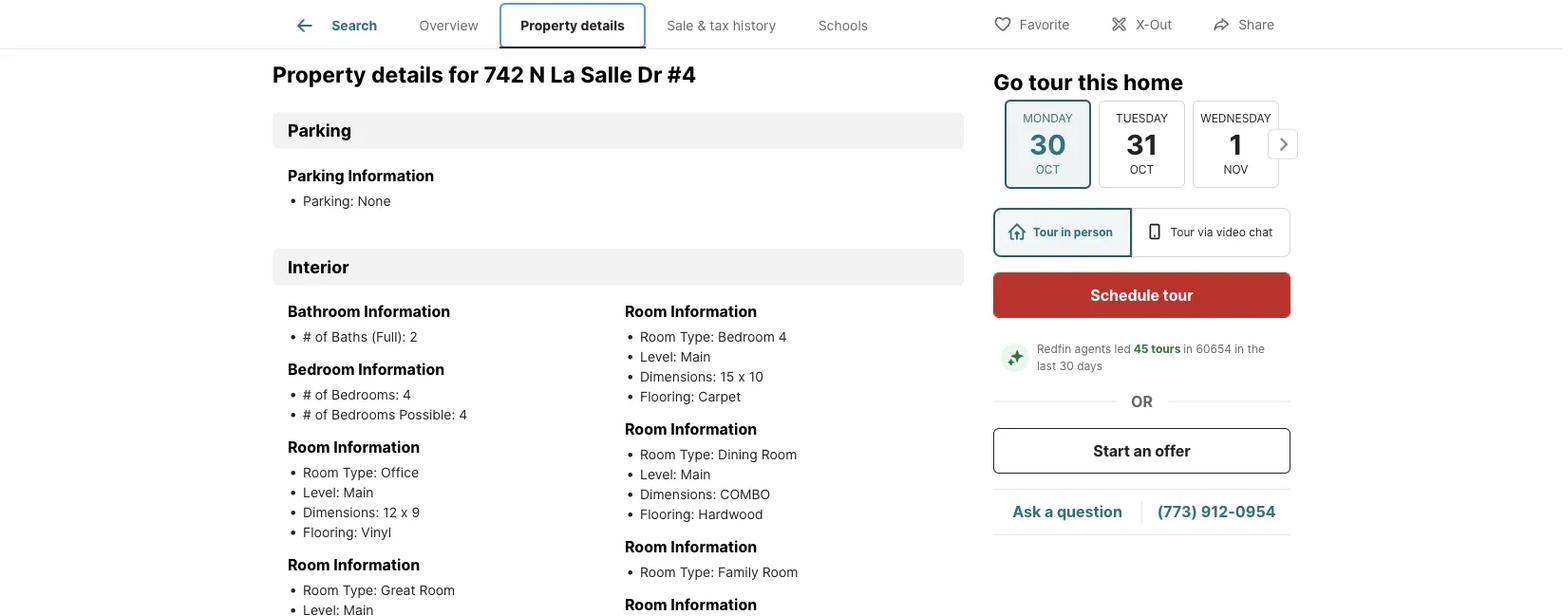 Task type: locate. For each thing, give the bounding box(es) containing it.
30 inside in the last 30 days
[[1060, 359, 1074, 373]]

in inside option
[[1061, 226, 1071, 239]]

dimensions: for room information room type: bedroom 4 level: main dimensions: 15 x 10 flooring: carpet
[[640, 370, 716, 386]]

0954
[[1235, 503, 1276, 521]]

information for room information room type: dining room level: main dimensions: combo flooring: hardwood
[[671, 421, 757, 439]]

bedroom inside room information room type: bedroom 4 level: main dimensions: 15 x 10 flooring: carpet
[[718, 330, 775, 346]]

information up the none
[[348, 167, 434, 185]]

oct down monday
[[1036, 163, 1060, 177]]

bedrooms
[[332, 408, 395, 424]]

1 horizontal spatial oct
[[1130, 163, 1154, 177]]

this
[[1078, 68, 1118, 95]]

wednesday
[[1201, 111, 1271, 125]]

x left 9
[[401, 505, 408, 522]]

schools
[[818, 17, 868, 33]]

information inside the room information room type: dining room level: main dimensions: combo flooring: hardwood
[[671, 421, 757, 439]]

room information room type: family room
[[625, 539, 798, 581]]

(773)
[[1157, 503, 1198, 521]]

agents
[[1075, 342, 1111, 356]]

1 vertical spatial x
[[401, 505, 408, 522]]

1 vertical spatial parking
[[288, 167, 344, 185]]

in right tours
[[1184, 342, 1193, 356]]

dimensions: inside room information room type: office level: main dimensions: 12 x 9 flooring: vinyl
[[303, 505, 379, 522]]

room information room type: office level: main dimensions: 12 x 9 flooring: vinyl
[[288, 439, 420, 541]]

sale
[[667, 17, 694, 33]]

0 vertical spatial main
[[681, 350, 711, 366]]

property for property details for 742 n la salle dr #4
[[273, 61, 366, 88]]

flooring: left vinyl
[[303, 525, 357, 541]]

1 vertical spatial of
[[315, 388, 328, 404]]

1 vertical spatial level:
[[640, 467, 677, 484]]

led
[[1115, 342, 1131, 356]]

2 oct from the left
[[1130, 163, 1154, 177]]

oct inside the monday 30 oct
[[1036, 163, 1060, 177]]

main up hardwood
[[681, 467, 711, 484]]

person
[[1074, 226, 1113, 239]]

of left bedrooms:
[[315, 388, 328, 404]]

level: inside the room information room type: dining room level: main dimensions: combo flooring: hardwood
[[640, 467, 677, 484]]

bedroom
[[718, 330, 775, 346], [288, 361, 355, 380]]

details up salle
[[581, 17, 625, 33]]

1 vertical spatial #
[[303, 388, 311, 404]]

start an offer button
[[993, 428, 1291, 474]]

dimensions: up carpet
[[640, 370, 716, 386]]

dimensions:
[[640, 370, 716, 386], [640, 487, 716, 503], [303, 505, 379, 522]]

of inside bathroom information # of baths (full): 2
[[315, 330, 328, 346]]

# left bedrooms at the bottom left
[[303, 408, 311, 424]]

redfin
[[1037, 342, 1072, 356]]

interior
[[288, 257, 349, 278]]

dimensions: inside the room information room type: dining room level: main dimensions: combo flooring: hardwood
[[640, 487, 716, 503]]

in the last 30 days
[[1037, 342, 1268, 373]]

1 vertical spatial tour
[[1163, 286, 1194, 304]]

in
[[1061, 226, 1071, 239], [1184, 342, 1193, 356], [1235, 342, 1244, 356]]

information up 2
[[364, 303, 450, 322]]

or
[[1131, 392, 1153, 411]]

2 vertical spatial 4
[[459, 408, 468, 424]]

search link
[[294, 14, 377, 37]]

flooring: up room information room type: family room
[[640, 507, 695, 523]]

tour
[[1033, 226, 1059, 239], [1171, 226, 1195, 239]]

of down bathroom
[[315, 330, 328, 346]]

tour right schedule at the top right
[[1163, 286, 1194, 304]]

2 tour from the left
[[1171, 226, 1195, 239]]

room
[[625, 303, 667, 322], [640, 330, 676, 346], [625, 421, 667, 439], [288, 439, 330, 457], [640, 447, 676, 464], [761, 447, 797, 464], [303, 466, 339, 482], [625, 539, 667, 557], [288, 557, 330, 575], [640, 565, 676, 581], [762, 565, 798, 581], [303, 583, 339, 599], [419, 583, 455, 599], [625, 597, 667, 615]]

0 vertical spatial property
[[521, 17, 578, 33]]

for
[[449, 61, 479, 88]]

information up family
[[671, 539, 757, 557]]

2 horizontal spatial 4
[[779, 330, 787, 346]]

type: left great
[[343, 583, 377, 599]]

1
[[1229, 128, 1243, 161]]

# for bathroom
[[303, 330, 311, 346]]

30
[[1029, 128, 1067, 161], [1060, 359, 1074, 373]]

information inside room information room type: office level: main dimensions: 12 x 9 flooring: vinyl
[[334, 439, 420, 457]]

type: up room information
[[680, 565, 714, 581]]

0 horizontal spatial in
[[1061, 226, 1071, 239]]

information down carpet
[[671, 421, 757, 439]]

1 horizontal spatial x
[[738, 370, 745, 386]]

1 vertical spatial main
[[681, 467, 711, 484]]

1 # from the top
[[303, 330, 311, 346]]

1 vertical spatial 30
[[1060, 359, 1074, 373]]

details for property details for 742 n la salle dr #4
[[371, 61, 444, 88]]

bathroom
[[288, 303, 361, 322]]

31
[[1126, 128, 1158, 161]]

dimensions: up vinyl
[[303, 505, 379, 522]]

1 vertical spatial dimensions:
[[640, 487, 716, 503]]

room information
[[625, 597, 757, 615]]

1 vertical spatial bedroom
[[288, 361, 355, 380]]

tour left person in the top right of the page
[[1033, 226, 1059, 239]]

tour inside option
[[1033, 226, 1059, 239]]

0 vertical spatial flooring:
[[640, 390, 695, 406]]

oct
[[1036, 163, 1060, 177], [1130, 163, 1154, 177]]

chat
[[1249, 226, 1273, 239]]

property details tab
[[500, 3, 646, 48]]

flooring: inside the room information room type: dining room level: main dimensions: combo flooring: hardwood
[[640, 507, 695, 523]]

# down bathroom
[[303, 330, 311, 346]]

type: inside "room information room type: great room"
[[343, 583, 377, 599]]

none
[[358, 193, 391, 210]]

type: for room information room type: great room
[[343, 583, 377, 599]]

# inside bathroom information # of baths (full): 2
[[303, 330, 311, 346]]

list box
[[993, 208, 1291, 257]]

None button
[[1005, 99, 1091, 189], [1099, 100, 1185, 188], [1193, 100, 1279, 188], [1005, 99, 1091, 189], [1099, 100, 1185, 188], [1193, 100, 1279, 188]]

property details for 742 n la salle dr #4
[[273, 61, 696, 88]]

parking up parking:
[[288, 167, 344, 185]]

1 vertical spatial 4
[[403, 388, 411, 404]]

dimensions: up hardwood
[[640, 487, 716, 503]]

level: inside room information room type: bedroom 4 level: main dimensions: 15 x 10 flooring: carpet
[[640, 350, 677, 366]]

an
[[1134, 442, 1152, 460]]

monday
[[1023, 111, 1073, 125]]

2 vertical spatial flooring:
[[303, 525, 357, 541]]

main inside the room information room type: dining room level: main dimensions: combo flooring: hardwood
[[681, 467, 711, 484]]

information for room information room type: bedroom 4 level: main dimensions: 15 x 10 flooring: carpet
[[671, 303, 757, 322]]

2 vertical spatial of
[[315, 408, 328, 424]]

information down family
[[671, 597, 757, 615]]

0 horizontal spatial oct
[[1036, 163, 1060, 177]]

0 vertical spatial tour
[[1029, 68, 1073, 95]]

information inside room information room type: bedroom 4 level: main dimensions: 15 x 10 flooring: carpet
[[671, 303, 757, 322]]

15
[[720, 370, 734, 386]]

type: inside room information room type: bedroom 4 level: main dimensions: 15 x 10 flooring: carpet
[[680, 330, 714, 346]]

next image
[[1268, 129, 1298, 159]]

2 vertical spatial level:
[[303, 485, 340, 502]]

information for room information room type: family room
[[671, 539, 757, 557]]

type: inside room information room type: office level: main dimensions: 12 x 9 flooring: vinyl
[[343, 466, 377, 482]]

2 vertical spatial main
[[343, 485, 374, 502]]

2 parking from the top
[[288, 167, 344, 185]]

dimensions: inside room information room type: bedroom 4 level: main dimensions: 15 x 10 flooring: carpet
[[640, 370, 716, 386]]

tour inside option
[[1171, 226, 1195, 239]]

main up carpet
[[681, 350, 711, 366]]

the
[[1248, 342, 1265, 356]]

type: inside room information room type: family room
[[680, 565, 714, 581]]

0 horizontal spatial details
[[371, 61, 444, 88]]

# for bedroom
[[303, 388, 311, 404]]

bedrooms:
[[332, 388, 399, 404]]

(773) 912-0954
[[1157, 503, 1276, 521]]

details inside property details tab
[[581, 17, 625, 33]]

level: inside room information room type: office level: main dimensions: 12 x 9 flooring: vinyl
[[303, 485, 340, 502]]

bedroom down baths
[[288, 361, 355, 380]]

information inside bedroom information # of bedrooms: 4 # of bedrooms possible: 4
[[358, 361, 445, 380]]

question
[[1057, 503, 1122, 521]]

main inside room information room type: bedroom 4 level: main dimensions: 15 x 10 flooring: carpet
[[681, 350, 711, 366]]

information up office on the bottom left
[[334, 439, 420, 457]]

30 down monday
[[1029, 128, 1067, 161]]

x
[[738, 370, 745, 386], [401, 505, 408, 522]]

2 # from the top
[[303, 388, 311, 404]]

favorite
[[1020, 17, 1070, 33]]

of left bedrooms at the bottom left
[[315, 408, 328, 424]]

x right 15 on the left of page
[[738, 370, 745, 386]]

ask a question
[[1013, 503, 1122, 521]]

0 vertical spatial #
[[303, 330, 311, 346]]

ask a question link
[[1013, 503, 1122, 521]]

share
[[1239, 17, 1275, 33]]

0 vertical spatial 4
[[779, 330, 787, 346]]

property inside tab
[[521, 17, 578, 33]]

parking for parking
[[288, 121, 352, 142]]

2 vertical spatial dimensions:
[[303, 505, 379, 522]]

property up n
[[521, 17, 578, 33]]

1 oct from the left
[[1036, 163, 1060, 177]]

information down 2
[[358, 361, 445, 380]]

2 horizontal spatial in
[[1235, 342, 1244, 356]]

tour for schedule
[[1163, 286, 1194, 304]]

3 # from the top
[[303, 408, 311, 424]]

a
[[1045, 503, 1053, 521]]

1 horizontal spatial tour
[[1171, 226, 1195, 239]]

schedule tour button
[[993, 273, 1291, 318]]

bedroom up 10
[[718, 330, 775, 346]]

flooring: left carpet
[[640, 390, 695, 406]]

in left "the" at right bottom
[[1235, 342, 1244, 356]]

2 vertical spatial #
[[303, 408, 311, 424]]

share button
[[1196, 4, 1291, 43]]

flooring:
[[640, 390, 695, 406], [640, 507, 695, 523], [303, 525, 357, 541]]

type: left office on the bottom left
[[343, 466, 377, 482]]

2 of from the top
[[315, 388, 328, 404]]

in left person in the top right of the page
[[1061, 226, 1071, 239]]

4
[[779, 330, 787, 346], [403, 388, 411, 404], [459, 408, 468, 424]]

0 vertical spatial dimensions:
[[640, 370, 716, 386]]

salle
[[581, 61, 633, 88]]

0 vertical spatial details
[[581, 17, 625, 33]]

sale & tax history tab
[[646, 3, 797, 48]]

1 tour from the left
[[1033, 226, 1059, 239]]

room information room type: dining room level: main dimensions: combo flooring: hardwood
[[625, 421, 797, 523]]

type: up carpet
[[680, 330, 714, 346]]

x inside room information room type: bedroom 4 level: main dimensions: 15 x 10 flooring: carpet
[[738, 370, 745, 386]]

details left for
[[371, 61, 444, 88]]

0 vertical spatial of
[[315, 330, 328, 346]]

offer
[[1155, 442, 1191, 460]]

tab list
[[273, 0, 904, 48]]

30 right last
[[1060, 359, 1074, 373]]

tours
[[1151, 342, 1181, 356]]

1 vertical spatial details
[[371, 61, 444, 88]]

0 vertical spatial level:
[[640, 350, 677, 366]]

information inside bathroom information # of baths (full): 2
[[364, 303, 450, 322]]

0 vertical spatial parking
[[288, 121, 352, 142]]

0 horizontal spatial tour
[[1033, 226, 1059, 239]]

information for bedroom information # of bedrooms: 4 # of bedrooms possible: 4
[[358, 361, 445, 380]]

1 horizontal spatial bedroom
[[718, 330, 775, 346]]

0 vertical spatial 30
[[1029, 128, 1067, 161]]

information inside "room information room type: great room"
[[334, 557, 420, 575]]

0 horizontal spatial tour
[[1029, 68, 1073, 95]]

1 vertical spatial property
[[273, 61, 366, 88]]

days
[[1077, 359, 1103, 373]]

information
[[348, 167, 434, 185], [364, 303, 450, 322], [671, 303, 757, 322], [358, 361, 445, 380], [671, 421, 757, 439], [334, 439, 420, 457], [671, 539, 757, 557], [334, 557, 420, 575], [671, 597, 757, 615]]

dimensions: for room information room type: dining room level: main dimensions: combo flooring: hardwood
[[640, 487, 716, 503]]

30 inside the monday 30 oct
[[1029, 128, 1067, 161]]

tour inside button
[[1163, 286, 1194, 304]]

oct inside tuesday 31 oct
[[1130, 163, 1154, 177]]

0 horizontal spatial x
[[401, 505, 408, 522]]

main
[[681, 350, 711, 366], [681, 467, 711, 484], [343, 485, 374, 502]]

video
[[1217, 226, 1246, 239]]

parking inside parking information parking: none
[[288, 167, 344, 185]]

go
[[993, 68, 1023, 95]]

oct down 31
[[1130, 163, 1154, 177]]

main for room information room type: dining room level: main dimensions: combo flooring: hardwood
[[681, 467, 711, 484]]

1 horizontal spatial tour
[[1163, 286, 1194, 304]]

level: for room information room type: bedroom 4 level: main dimensions: 15 x 10 flooring: carpet
[[640, 350, 677, 366]]

n
[[529, 61, 545, 88]]

1 horizontal spatial property
[[521, 17, 578, 33]]

type: for room information room type: bedroom 4 level: main dimensions: 15 x 10 flooring: carpet
[[680, 330, 714, 346]]

sale & tax history
[[667, 17, 776, 33]]

parking up parking information parking: none
[[288, 121, 352, 142]]

1 parking from the top
[[288, 121, 352, 142]]

4 inside room information room type: bedroom 4 level: main dimensions: 15 x 10 flooring: carpet
[[779, 330, 787, 346]]

0 horizontal spatial bedroom
[[288, 361, 355, 380]]

information up 15 on the left of page
[[671, 303, 757, 322]]

0 vertical spatial bedroom
[[718, 330, 775, 346]]

type: left dining
[[680, 447, 714, 464]]

1 horizontal spatial details
[[581, 17, 625, 33]]

room information room type: great room
[[288, 557, 455, 599]]

details
[[581, 17, 625, 33], [371, 61, 444, 88]]

ask
[[1013, 503, 1041, 521]]

tour up monday
[[1029, 68, 1073, 95]]

#
[[303, 330, 311, 346], [303, 388, 311, 404], [303, 408, 311, 424]]

overview tab
[[398, 3, 500, 48]]

tour for go
[[1029, 68, 1073, 95]]

main inside room information room type: office level: main dimensions: 12 x 9 flooring: vinyl
[[343, 485, 374, 502]]

information down vinyl
[[334, 557, 420, 575]]

1 vertical spatial flooring:
[[640, 507, 695, 523]]

type: inside the room information room type: dining room level: main dimensions: combo flooring: hardwood
[[680, 447, 714, 464]]

information inside room information room type: family room
[[671, 539, 757, 557]]

information inside parking information parking: none
[[348, 167, 434, 185]]

3 of from the top
[[315, 408, 328, 424]]

parking information parking: none
[[288, 167, 434, 210]]

0 vertical spatial x
[[738, 370, 745, 386]]

1 of from the top
[[315, 330, 328, 346]]

baths
[[332, 330, 368, 346]]

0 horizontal spatial 4
[[403, 388, 411, 404]]

property down search link on the left of the page
[[273, 61, 366, 88]]

# left bedrooms:
[[303, 388, 311, 404]]

tour in person
[[1033, 226, 1113, 239]]

tour left via
[[1171, 226, 1195, 239]]

main up vinyl
[[343, 485, 374, 502]]

0 horizontal spatial property
[[273, 61, 366, 88]]

information for parking information parking: none
[[348, 167, 434, 185]]



Task type: describe. For each thing, give the bounding box(es) containing it.
vinyl
[[361, 525, 391, 541]]

search
[[332, 17, 377, 33]]

x-
[[1136, 17, 1150, 33]]

tour for tour via video chat
[[1171, 226, 1195, 239]]

list box containing tour in person
[[993, 208, 1291, 257]]

information for bathroom information # of baths (full): 2
[[364, 303, 450, 322]]

carpet
[[698, 390, 741, 406]]

type: for room information room type: office level: main dimensions: 12 x 9 flooring: vinyl
[[343, 466, 377, 482]]

4 for room
[[779, 330, 787, 346]]

dr
[[638, 61, 662, 88]]

last
[[1037, 359, 1056, 373]]

great
[[381, 583, 416, 599]]

in inside in the last 30 days
[[1235, 342, 1244, 356]]

parking for parking information parking: none
[[288, 167, 344, 185]]

tour via video chat
[[1171, 226, 1273, 239]]

bedroom information # of bedrooms: 4 # of bedrooms possible: 4
[[288, 361, 468, 424]]

x-out
[[1136, 17, 1172, 33]]

level: for room information room type: dining room level: main dimensions: combo flooring: hardwood
[[640, 467, 677, 484]]

property details
[[521, 17, 625, 33]]

2
[[410, 330, 418, 346]]

overview
[[419, 17, 479, 33]]

nov
[[1224, 163, 1248, 177]]

tour in person option
[[993, 208, 1132, 257]]

family
[[718, 565, 759, 581]]

1 horizontal spatial in
[[1184, 342, 1193, 356]]

bedroom inside bedroom information # of bedrooms: 4 # of bedrooms possible: 4
[[288, 361, 355, 380]]

1 horizontal spatial 4
[[459, 408, 468, 424]]

x-out button
[[1094, 4, 1188, 43]]

combo
[[720, 487, 771, 503]]

start an offer
[[1093, 442, 1191, 460]]

oct for 30
[[1036, 163, 1060, 177]]

schedule tour
[[1091, 286, 1194, 304]]

&
[[698, 17, 706, 33]]

60654
[[1196, 342, 1232, 356]]

flooring: inside room information room type: bedroom 4 level: main dimensions: 15 x 10 flooring: carpet
[[640, 390, 695, 406]]

possible:
[[399, 408, 455, 424]]

(full):
[[371, 330, 406, 346]]

out
[[1150, 17, 1172, 33]]

la
[[550, 61, 576, 88]]

information for room information
[[671, 597, 757, 615]]

oct for 31
[[1130, 163, 1154, 177]]

parking:
[[303, 193, 354, 210]]

10
[[749, 370, 764, 386]]

schedule
[[1091, 286, 1160, 304]]

4 for bedroom
[[403, 388, 411, 404]]

type: for room information room type: family room
[[680, 565, 714, 581]]

tuesday
[[1116, 111, 1168, 125]]

start
[[1093, 442, 1130, 460]]

tuesday 31 oct
[[1116, 111, 1168, 177]]

go tour this home
[[993, 68, 1184, 95]]

tour for tour in person
[[1033, 226, 1059, 239]]

hardwood
[[698, 507, 763, 523]]

flooring: inside room information room type: office level: main dimensions: 12 x 9 flooring: vinyl
[[303, 525, 357, 541]]

office
[[381, 466, 419, 482]]

of for bedroom
[[315, 388, 328, 404]]

x inside room information room type: office level: main dimensions: 12 x 9 flooring: vinyl
[[401, 505, 408, 522]]

schools tab
[[797, 3, 889, 48]]

tour via video chat option
[[1132, 208, 1291, 257]]

main for room information room type: bedroom 4 level: main dimensions: 15 x 10 flooring: carpet
[[681, 350, 711, 366]]

details for property details
[[581, 17, 625, 33]]

monday 30 oct
[[1023, 111, 1073, 177]]

912-
[[1201, 503, 1235, 521]]

45
[[1134, 342, 1149, 356]]

history
[[733, 17, 776, 33]]

room information room type: bedroom 4 level: main dimensions: 15 x 10 flooring: carpet
[[625, 303, 787, 406]]

742
[[484, 61, 524, 88]]

tax
[[710, 17, 729, 33]]

bathroom information # of baths (full): 2
[[288, 303, 450, 346]]

of for bathroom
[[315, 330, 328, 346]]

information for room information room type: great room
[[334, 557, 420, 575]]

wednesday 1 nov
[[1201, 111, 1271, 177]]

tab list containing search
[[273, 0, 904, 48]]

(773) 912-0954 link
[[1157, 503, 1276, 521]]

dining
[[718, 447, 758, 464]]

information for room information room type: office level: main dimensions: 12 x 9 flooring: vinyl
[[334, 439, 420, 457]]

via
[[1198, 226, 1213, 239]]

9
[[412, 505, 420, 522]]

property for property details
[[521, 17, 578, 33]]

redfin agents led 45 tours in 60654
[[1037, 342, 1232, 356]]

12
[[383, 505, 397, 522]]

type: for room information room type: dining room level: main dimensions: combo flooring: hardwood
[[680, 447, 714, 464]]

favorite button
[[977, 4, 1086, 43]]

home
[[1124, 68, 1184, 95]]



Task type: vqa. For each thing, say whether or not it's contained in the screenshot.
'Las' at the top of page
no



